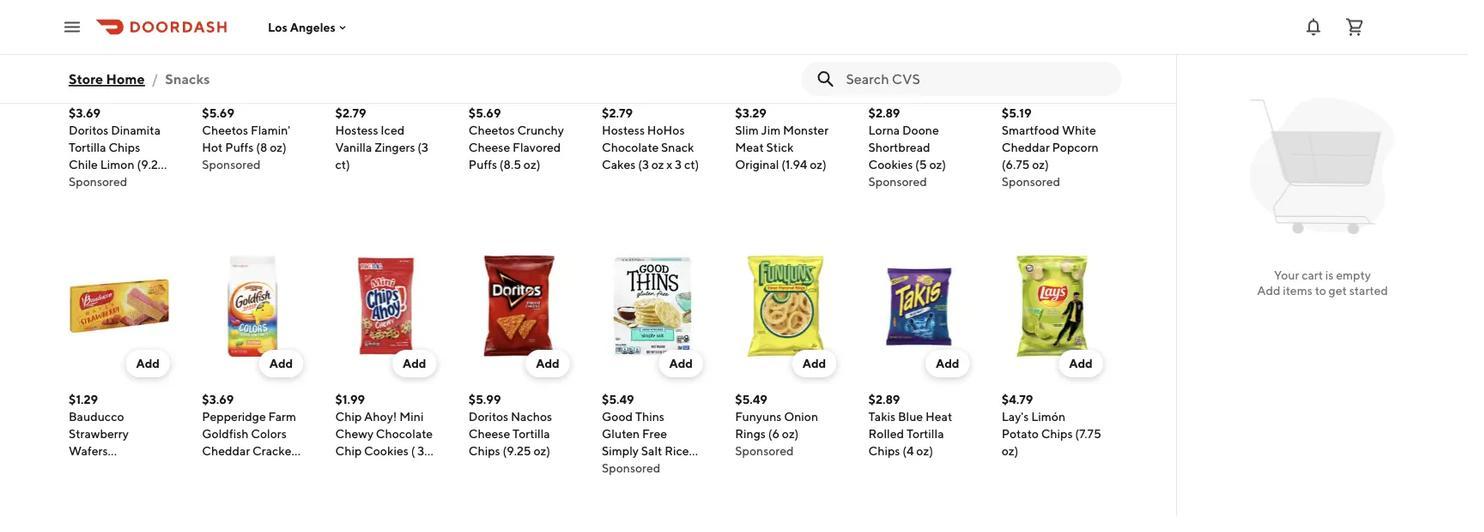 Task type: locate. For each thing, give the bounding box(es) containing it.
2 horizontal spatial tortilla
[[907, 427, 944, 441]]

2 $5.49 from the left
[[735, 393, 768, 407]]

0 vertical spatial cookies
[[869, 158, 913, 172]]

strawberry down wafers
[[69, 462, 129, 476]]

0 vertical spatial (9.25
[[137, 158, 165, 172]]

(5
[[916, 158, 927, 172]]

0 horizontal spatial puffs
[[225, 140, 254, 155]]

1 horizontal spatial chocolate
[[602, 140, 659, 155]]

hostess inside $2.79 hostess hohos chocolate snack cakes (3 oz x 3 ct)
[[602, 123, 645, 137]]

tortilla up the chile
[[69, 140, 106, 155]]

cheddar down "goldfish"
[[202, 444, 250, 459]]

oz
[[652, 158, 664, 172], [335, 462, 348, 476]]

oz) down nachos
[[534, 444, 551, 459]]

2 $2.79 from the left
[[602, 106, 633, 120]]

(3
[[418, 140, 429, 155], [638, 158, 649, 172]]

(9.25 right limon
[[137, 158, 165, 172]]

$2.89 for takis
[[869, 393, 900, 407]]

3 right the ( on the left
[[418, 444, 424, 459]]

3
[[675, 158, 682, 172], [418, 444, 424, 459]]

hostess up cakes in the left of the page
[[602, 123, 645, 137]]

0 vertical spatial $2.89
[[869, 106, 900, 120]]

1 horizontal spatial cheetos
[[469, 123, 515, 137]]

cheetos up hot
[[202, 123, 248, 137]]

$5.19 smartfood white cheddar popcorn (6.75 oz) sponsored
[[1002, 106, 1099, 189]]

cheddar
[[1002, 140, 1050, 155], [202, 444, 250, 459]]

cheetos up the (8.5
[[469, 123, 515, 137]]

3 right the x
[[675, 158, 682, 172]]

cheese inside the $5.99 doritos nachos cheese tortilla chips (9.25 oz)
[[469, 427, 510, 441]]

0 horizontal spatial doritos
[[69, 123, 109, 137]]

hostess
[[335, 123, 378, 137], [602, 123, 645, 137]]

/
[[152, 71, 158, 87]]

0 vertical spatial strawberry
[[69, 427, 129, 441]]

doritos for $3.69
[[69, 123, 109, 137]]

oz)
[[270, 140, 287, 155], [524, 158, 541, 172], [810, 158, 827, 172], [930, 158, 947, 172], [1033, 158, 1049, 172], [69, 175, 86, 189], [782, 427, 799, 441], [534, 444, 551, 459], [917, 444, 934, 459], [1002, 444, 1019, 459], [226, 462, 243, 476], [666, 462, 683, 476], [69, 479, 86, 493]]

chocolate
[[602, 140, 659, 155], [376, 427, 433, 441]]

chips inside the $2.89 takis blue heat rolled tortilla chips (4 oz)
[[869, 444, 900, 459]]

0 vertical spatial cheddar
[[1002, 140, 1050, 155]]

oz) down the chile
[[69, 175, 86, 189]]

1 vertical spatial puffs
[[469, 158, 497, 172]]

0 horizontal spatial $5.49
[[602, 393, 635, 407]]

(3 right zingers
[[418, 140, 429, 155]]

ct)
[[335, 158, 350, 172], [684, 158, 699, 172]]

cookies inside $2.89 lorna doone shortbread cookies (5 oz) sponsored
[[869, 158, 913, 172]]

0 horizontal spatial cheetos
[[202, 123, 248, 137]]

$2.79 up cakes in the left of the page
[[602, 106, 633, 120]]

hostess up 'vanilla'
[[335, 123, 378, 137]]

los
[[268, 20, 288, 34]]

0 vertical spatial $3.69
[[69, 106, 101, 120]]

chile
[[69, 158, 98, 172]]

oz) right (5
[[930, 158, 947, 172]]

0 horizontal spatial $3.69
[[69, 106, 101, 120]]

oz) right (1.94
[[810, 158, 827, 172]]

0 horizontal spatial (3
[[418, 140, 429, 155]]

1 vertical spatial cheddar
[[202, 444, 250, 459]]

chip down '$1.99'
[[335, 410, 362, 424]]

puffs left the (8.5
[[469, 158, 497, 172]]

1 vertical spatial chip
[[335, 444, 362, 459]]

$5.69 up the (8.5
[[469, 106, 501, 120]]

add for slim jim monster meat stick original (1.94 oz)
[[803, 70, 827, 84]]

doritos inside the $5.99 doritos nachos cheese tortilla chips (9.25 oz)
[[469, 410, 509, 424]]

monster
[[783, 123, 829, 137]]

1 horizontal spatial (3
[[638, 158, 649, 172]]

0 horizontal spatial oz
[[335, 462, 348, 476]]

$3.69 up the pepperidge
[[202, 393, 234, 407]]

1 cheetos from the left
[[202, 123, 248, 137]]

$5.99 doritos nachos cheese tortilla chips (9.25 oz)
[[469, 393, 552, 459]]

1 $2.79 from the left
[[335, 106, 366, 120]]

0 horizontal spatial $5.69
[[202, 106, 235, 120]]

$3.69 inside $3.69 pepperidge farm goldfish colors cheddar crackers (6.6 oz)
[[202, 393, 234, 407]]

1 vertical spatial doritos
[[469, 410, 509, 424]]

los angeles button
[[268, 20, 349, 34]]

sponsored down (5
[[869, 175, 928, 189]]

1 horizontal spatial tortilla
[[513, 427, 550, 441]]

0 vertical spatial oz
[[652, 158, 664, 172]]

bauducco
[[69, 410, 124, 424]]

chips down limón
[[1042, 427, 1073, 441]]

1 $5.49 from the left
[[602, 393, 635, 407]]

cheese
[[469, 140, 510, 155], [469, 427, 510, 441]]

hot
[[202, 140, 223, 155]]

2 cheetos from the left
[[469, 123, 515, 137]]

$2.79 hostess hohos chocolate snack cakes (3 oz x 3 ct)
[[602, 106, 699, 172]]

puffs
[[225, 140, 254, 155], [469, 158, 497, 172]]

doone
[[903, 123, 939, 137]]

0 vertical spatial cheese
[[469, 140, 510, 155]]

$2.79 for $2.79 hostess hohos chocolate snack cakes (3 oz x 3 ct)
[[602, 106, 633, 120]]

$4.79 lay's limón potato chips (7.75 oz)
[[1002, 393, 1102, 459]]

1 vertical spatial (9.25
[[503, 444, 531, 459]]

0 vertical spatial 3
[[675, 158, 682, 172]]

0 horizontal spatial chocolate
[[376, 427, 433, 441]]

$4.79
[[1002, 393, 1034, 407]]

$3.69 for $3.69 pepperidge farm goldfish colors cheddar crackers (6.6 oz)
[[202, 393, 234, 407]]

3 inside $2.79 hostess hohos chocolate snack cakes (3 oz x 3 ct)
[[675, 158, 682, 172]]

oz) right (8
[[270, 140, 287, 155]]

oz) inside the $2.89 takis blue heat rolled tortilla chips (4 oz)
[[917, 444, 934, 459]]

(3 right cakes in the left of the page
[[638, 158, 649, 172]]

stick
[[767, 140, 794, 155]]

0 horizontal spatial $2.79
[[335, 106, 366, 120]]

cheese for chips
[[469, 427, 510, 441]]

1 horizontal spatial $5.49
[[735, 393, 768, 407]]

2 $5.69 from the left
[[469, 106, 501, 120]]

1 horizontal spatial oz
[[652, 158, 664, 172]]

1 horizontal spatial 3
[[675, 158, 682, 172]]

cookies left the ( on the left
[[364, 444, 409, 459]]

empty retail cart image
[[1242, 86, 1404, 247]]

cheetos inside '$5.69 cheetos flamin' hot puffs (8 oz) sponsored'
[[202, 123, 248, 137]]

sponsored inside $5.49 funyuns onion rings (6 oz) sponsored
[[735, 444, 794, 459]]

cheese inside $5.69 cheetos crunchy cheese flavored puffs (8.5 oz)
[[469, 140, 510, 155]]

$5.49 inside $5.49 funyuns onion rings (6 oz) sponsored
[[735, 393, 768, 407]]

takis
[[869, 410, 896, 424]]

chips up limon
[[109, 140, 140, 155]]

(4
[[903, 444, 914, 459]]

1 horizontal spatial cookies
[[869, 158, 913, 172]]

chips
[[109, 140, 140, 155], [1042, 427, 1073, 441], [469, 444, 500, 459], [869, 444, 900, 459]]

$5.69 cheetos crunchy cheese flavored puffs (8.5 oz)
[[469, 106, 564, 172]]

0 vertical spatial chip
[[335, 410, 362, 424]]

ct) inside the $2.79 hostess iced vanilla zingers (3 ct)
[[335, 158, 350, 172]]

0 horizontal spatial hostess
[[335, 123, 378, 137]]

rice
[[665, 444, 689, 459]]

(9.25
[[137, 158, 165, 172], [503, 444, 531, 459]]

0 horizontal spatial (9.25
[[137, 158, 165, 172]]

angeles
[[290, 20, 336, 34]]

tortilla inside the $3.69 doritos dinamita tortilla chips chile limon (9.25 oz)
[[69, 140, 106, 155]]

is
[[1326, 268, 1334, 283]]

started
[[1350, 284, 1389, 298]]

tortilla down "heat" at the right bottom of page
[[907, 427, 944, 441]]

strawberry down bauducco in the bottom left of the page
[[69, 427, 129, 441]]

$5.49 inside '$5.49 good thins gluten free simply salt rice snacks (3.5 oz)'
[[602, 393, 635, 407]]

add for pepperidge farm goldfish colors cheddar crackers (6.6 oz)
[[269, 357, 293, 371]]

pepperidge
[[202, 410, 266, 424]]

chocolate down mini
[[376, 427, 433, 441]]

oz) down rice
[[666, 462, 683, 476]]

$5.49 funyuns onion rings (6 oz) sponsored
[[735, 393, 819, 459]]

slim
[[735, 123, 759, 137]]

snacks
[[69, 63, 154, 95], [165, 71, 210, 87], [602, 462, 640, 476]]

crunchy
[[517, 123, 564, 137]]

oz) inside $1.29 bauducco strawberry wafers strawberry (5.82 oz)
[[69, 479, 86, 493]]

oz) right (6.75
[[1033, 158, 1049, 172]]

cheddar down smartfood
[[1002, 140, 1050, 155]]

store home link
[[69, 62, 145, 96]]

1 horizontal spatial snacks
[[165, 71, 210, 87]]

tortilla down nachos
[[513, 427, 550, 441]]

oz) inside $5.69 cheetos crunchy cheese flavored puffs (8.5 oz)
[[524, 158, 541, 172]]

0 horizontal spatial cheddar
[[202, 444, 250, 459]]

add for doritos dinamita tortilla chips chile limon (9.25 oz)
[[136, 70, 160, 84]]

(7.75
[[1076, 427, 1102, 441]]

cheese up the (8.5
[[469, 140, 510, 155]]

2 hostess from the left
[[602, 123, 645, 137]]

chips inside the $3.69 doritos dinamita tortilla chips chile limon (9.25 oz)
[[109, 140, 140, 155]]

(9.25 inside the $5.99 doritos nachos cheese tortilla chips (9.25 oz)
[[503, 444, 531, 459]]

$5.69 up hot
[[202, 106, 235, 120]]

1 vertical spatial cheese
[[469, 427, 510, 441]]

home
[[106, 71, 145, 87]]

0 horizontal spatial cookies
[[364, 444, 409, 459]]

1 vertical spatial 3
[[418, 444, 424, 459]]

oz) down flavored
[[524, 158, 541, 172]]

cheetos
[[202, 123, 248, 137], [469, 123, 515, 137]]

oz) inside $4.79 lay's limón potato chips (7.75 oz)
[[1002, 444, 1019, 459]]

lay's limón potato chips (7.75 oz) image
[[1002, 256, 1104, 357]]

$2.89 up lorna
[[869, 106, 900, 120]]

$1.99 chip ahoy! mini chewy chocolate chip cookies ( 3 oz )
[[335, 393, 433, 476]]

1 cheese from the top
[[469, 140, 510, 155]]

$2.89 up takis
[[869, 393, 900, 407]]

strawberry
[[69, 427, 129, 441], [69, 462, 129, 476]]

$2.89 for lorna
[[869, 106, 900, 120]]

2 ct) from the left
[[684, 158, 699, 172]]

1 strawberry from the top
[[69, 427, 129, 441]]

1 vertical spatial oz
[[335, 462, 348, 476]]

$2.79
[[335, 106, 366, 120], [602, 106, 633, 120]]

0 vertical spatial doritos
[[69, 123, 109, 137]]

1 horizontal spatial $3.69
[[202, 393, 234, 407]]

doritos inside the $3.69 doritos dinamita tortilla chips chile limon (9.25 oz)
[[69, 123, 109, 137]]

1 $5.69 from the left
[[202, 106, 235, 120]]

1 horizontal spatial cheddar
[[1002, 140, 1050, 155]]

funyuns
[[735, 410, 782, 424]]

chips down rolled
[[869, 444, 900, 459]]

2 strawberry from the top
[[69, 462, 129, 476]]

1 hostess from the left
[[335, 123, 378, 137]]

funyuns onion rings (6 oz) image
[[735, 256, 837, 357]]

0 horizontal spatial 3
[[418, 444, 424, 459]]

$5.49
[[602, 393, 635, 407], [735, 393, 768, 407]]

doritos nachos cheese tortilla chips (9.25 oz) image
[[469, 256, 570, 357]]

oz) right (6.6
[[226, 462, 243, 476]]

0 vertical spatial (3
[[418, 140, 429, 155]]

$5.49 for $5.49 funyuns onion rings (6 oz) sponsored
[[735, 393, 768, 407]]

(3 inside the $2.79 hostess iced vanilla zingers (3 ct)
[[418, 140, 429, 155]]

$5.69 inside $5.69 cheetos crunchy cheese flavored puffs (8.5 oz)
[[469, 106, 501, 120]]

sponsored down (6.75
[[1002, 175, 1061, 189]]

ct) right the x
[[684, 158, 699, 172]]

2 cheese from the top
[[469, 427, 510, 441]]

cookies down shortbread
[[869, 158, 913, 172]]

0 horizontal spatial snacks
[[69, 63, 154, 95]]

doritos for $5.99
[[469, 410, 509, 424]]

1 vertical spatial $2.89
[[869, 393, 900, 407]]

doritos up the chile
[[69, 123, 109, 137]]

0 horizontal spatial tortilla
[[69, 140, 106, 155]]

good
[[602, 410, 633, 424]]

add button
[[126, 64, 170, 91], [126, 64, 170, 91], [793, 64, 837, 91], [793, 64, 837, 91], [126, 350, 170, 378], [126, 350, 170, 378], [259, 350, 303, 378], [259, 350, 303, 378], [392, 350, 437, 378], [392, 350, 437, 378], [526, 350, 570, 378], [526, 350, 570, 378], [659, 350, 703, 378], [659, 350, 703, 378], [793, 350, 837, 378], [793, 350, 837, 378], [926, 350, 970, 378], [926, 350, 970, 378], [1059, 350, 1104, 378], [1059, 350, 1104, 378]]

$2.89 inside the $2.89 takis blue heat rolled tortilla chips (4 oz)
[[869, 393, 900, 407]]

0 vertical spatial puffs
[[225, 140, 254, 155]]

$2.89 inside $2.89 lorna doone shortbread cookies (5 oz) sponsored
[[869, 106, 900, 120]]

takis blue heat rolled tortilla chips (4 oz) image
[[869, 256, 970, 357]]

1 chip from the top
[[335, 410, 362, 424]]

1 vertical spatial strawberry
[[69, 462, 129, 476]]

2 $2.89 from the top
[[869, 393, 900, 407]]

oz) down potato at the right bottom of page
[[1002, 444, 1019, 459]]

puffs inside '$5.69 cheetos flamin' hot puffs (8 oz) sponsored'
[[225, 140, 254, 155]]

$5.49 up good
[[602, 393, 635, 407]]

doritos down the $5.99
[[469, 410, 509, 424]]

1 $2.89 from the top
[[869, 106, 900, 120]]

2 chip from the top
[[335, 444, 362, 459]]

$5.49 up funyuns
[[735, 393, 768, 407]]

1 horizontal spatial (9.25
[[503, 444, 531, 459]]

1 horizontal spatial puffs
[[469, 158, 497, 172]]

1 vertical spatial (3
[[638, 158, 649, 172]]

$5.69 for $5.69 cheetos flamin' hot puffs (8 oz) sponsored
[[202, 106, 235, 120]]

1 horizontal spatial $5.69
[[469, 106, 501, 120]]

oz left )
[[335, 462, 348, 476]]

1 ct) from the left
[[335, 158, 350, 172]]

$3.69 inside the $3.69 doritos dinamita tortilla chips chile limon (9.25 oz)
[[69, 106, 101, 120]]

$2.79 inside the $2.79 hostess iced vanilla zingers (3 ct)
[[335, 106, 366, 120]]

sponsored down the chile
[[69, 175, 127, 189]]

tortilla
[[69, 140, 106, 155], [513, 427, 550, 441], [907, 427, 944, 441]]

sponsored down hot
[[202, 158, 261, 172]]

sponsored inside $5.19 smartfood white cheddar popcorn (6.75 oz) sponsored
[[1002, 175, 1061, 189]]

(6
[[768, 427, 780, 441]]

$2.79 up 'vanilla'
[[335, 106, 366, 120]]

ct) down 'vanilla'
[[335, 158, 350, 172]]

heat
[[926, 410, 953, 424]]

1 vertical spatial $3.69
[[202, 393, 234, 407]]

add for good thins gluten free simply salt rice snacks (3.5 oz)
[[669, 357, 693, 371]]

snack
[[661, 140, 694, 155]]

1 horizontal spatial doritos
[[469, 410, 509, 424]]

2 horizontal spatial snacks
[[602, 462, 640, 476]]

chip up )
[[335, 444, 362, 459]]

$2.89
[[869, 106, 900, 120], [869, 393, 900, 407]]

$3.69 down store on the left of page
[[69, 106, 101, 120]]

chips down the $5.99
[[469, 444, 500, 459]]

cheetos for cheese
[[469, 123, 515, 137]]

$5.69
[[202, 106, 235, 120], [469, 106, 501, 120]]

(3.5
[[643, 462, 664, 476]]

sponsored down (6
[[735, 444, 794, 459]]

1 horizontal spatial hostess
[[602, 123, 645, 137]]

sponsored
[[202, 158, 261, 172], [69, 175, 127, 189], [869, 175, 928, 189], [1002, 175, 1061, 189], [735, 444, 794, 459], [602, 462, 661, 476]]

$3.29 slim jim monster meat stick original (1.94 oz)
[[735, 106, 829, 172]]

chocolate up cakes in the left of the page
[[602, 140, 659, 155]]

$2.79 inside $2.79 hostess hohos chocolate snack cakes (3 oz x 3 ct)
[[602, 106, 633, 120]]

$5.49 good thins gluten free simply salt rice snacks (3.5 oz)
[[602, 393, 689, 476]]

pepperidge farm goldfish colors cheddar crackers (6.6 oz) image
[[202, 256, 303, 357]]

oz) right (4
[[917, 444, 934, 459]]

chips inside the $5.99 doritos nachos cheese tortilla chips (9.25 oz)
[[469, 444, 500, 459]]

$5.69 cheetos flamin' hot puffs (8 oz) sponsored
[[202, 106, 291, 172]]

limón
[[1032, 410, 1066, 424]]

$5.69 for $5.69 cheetos crunchy cheese flavored puffs (8.5 oz)
[[469, 106, 501, 120]]

$5.69 inside '$5.69 cheetos flamin' hot puffs (8 oz) sponsored'
[[202, 106, 235, 120]]

1 horizontal spatial $2.79
[[602, 106, 633, 120]]

oz) down wafers
[[69, 479, 86, 493]]

1 horizontal spatial ct)
[[684, 158, 699, 172]]

0 horizontal spatial ct)
[[335, 158, 350, 172]]

(9.25 down nachos
[[503, 444, 531, 459]]

cheetos inside $5.69 cheetos crunchy cheese flavored puffs (8.5 oz)
[[469, 123, 515, 137]]

1 vertical spatial chocolate
[[376, 427, 433, 441]]

puffs left (8
[[225, 140, 254, 155]]

oz left the x
[[652, 158, 664, 172]]

oz) right (6
[[782, 427, 799, 441]]

0 vertical spatial chocolate
[[602, 140, 659, 155]]

white
[[1062, 123, 1097, 137]]

hostess inside the $2.79 hostess iced vanilla zingers (3 ct)
[[335, 123, 378, 137]]

add for funyuns onion rings (6 oz)
[[803, 357, 827, 371]]

1 vertical spatial cookies
[[364, 444, 409, 459]]

cheese down the $5.99
[[469, 427, 510, 441]]

3 inside $1.99 chip ahoy! mini chewy chocolate chip cookies ( 3 oz )
[[418, 444, 424, 459]]

$2.89 lorna doone shortbread cookies (5 oz) sponsored
[[869, 106, 947, 189]]



Task type: describe. For each thing, give the bounding box(es) containing it.
oz) inside $3.69 pepperidge farm goldfish colors cheddar crackers (6.6 oz)
[[226, 462, 243, 476]]

store home / snacks
[[69, 71, 210, 87]]

ahoy!
[[364, 410, 397, 424]]

add for chip ahoy! mini chewy chocolate chip cookies ( 3 oz )
[[403, 357, 426, 371]]

cheddar inside $3.69 pepperidge farm goldfish colors cheddar crackers (6.6 oz)
[[202, 444, 250, 459]]

thins
[[636, 410, 665, 424]]

your
[[1275, 268, 1300, 283]]

$3.69 for $3.69 doritos dinamita tortilla chips chile limon (9.25 oz)
[[69, 106, 101, 120]]

los angeles
[[268, 20, 336, 34]]

onion
[[784, 410, 819, 424]]

oz) inside $3.29 slim jim monster meat stick original (1.94 oz)
[[810, 158, 827, 172]]

potato
[[1002, 427, 1039, 441]]

colors
[[251, 427, 287, 441]]

tortilla inside the $2.89 takis blue heat rolled tortilla chips (4 oz)
[[907, 427, 944, 441]]

puffs inside $5.69 cheetos crunchy cheese flavored puffs (8.5 oz)
[[469, 158, 497, 172]]

$3.69 doritos dinamita tortilla chips chile limon (9.25 oz)
[[69, 106, 165, 189]]

chocolate inside $1.99 chip ahoy! mini chewy chocolate chip cookies ( 3 oz )
[[376, 427, 433, 441]]

cakes
[[602, 158, 636, 172]]

cheetos for hot
[[202, 123, 248, 137]]

wafers
[[69, 444, 108, 459]]

oz) inside $5.19 smartfood white cheddar popcorn (6.75 oz) sponsored
[[1033, 158, 1049, 172]]

(1.94
[[782, 158, 808, 172]]

oz inside $2.79 hostess hohos chocolate snack cakes (3 oz x 3 ct)
[[652, 158, 664, 172]]

$5.99
[[469, 393, 501, 407]]

$1.29
[[69, 393, 98, 407]]

iced
[[381, 123, 405, 137]]

$2.79 for $2.79 hostess iced vanilla zingers (3 ct)
[[335, 106, 366, 120]]

(5.82
[[131, 462, 160, 476]]

cheese for puffs
[[469, 140, 510, 155]]

sponsored inside $2.89 lorna doone shortbread cookies (5 oz) sponsored
[[869, 175, 928, 189]]

hostess for vanilla
[[335, 123, 378, 137]]

0 items, open order cart image
[[1345, 17, 1366, 37]]

$3.69 pepperidge farm goldfish colors cheddar crackers (6.6 oz)
[[202, 393, 301, 476]]

)
[[351, 462, 355, 476]]

your cart is empty add items to get started
[[1258, 268, 1389, 298]]

zingers
[[375, 140, 415, 155]]

notification bell image
[[1304, 17, 1324, 37]]

flavored
[[513, 140, 561, 155]]

chip ahoy! mini chewy chocolate chip cookies ( 3 oz ) image
[[335, 256, 437, 357]]

$1.99
[[335, 393, 365, 407]]

$5.19
[[1002, 106, 1032, 120]]

sponsored inside '$5.69 cheetos flamin' hot puffs (8 oz) sponsored'
[[202, 158, 261, 172]]

oz) inside '$5.49 good thins gluten free simply salt rice snacks (3.5 oz)'
[[666, 462, 683, 476]]

(3 inside $2.79 hostess hohos chocolate snack cakes (3 oz x 3 ct)
[[638, 158, 649, 172]]

(8.5
[[500, 158, 521, 172]]

3 for x
[[675, 158, 682, 172]]

bauducco strawberry wafers strawberry (5.82 oz) image
[[69, 256, 170, 357]]

mini
[[400, 410, 424, 424]]

farm
[[268, 410, 296, 424]]

hohos
[[647, 123, 685, 137]]

dinamita
[[111, 123, 161, 137]]

$5.49 for $5.49 good thins gluten free simply salt rice snacks (3.5 oz)
[[602, 393, 635, 407]]

blue
[[898, 410, 924, 424]]

original
[[735, 158, 779, 172]]

cheddar inside $5.19 smartfood white cheddar popcorn (6.75 oz) sponsored
[[1002, 140, 1050, 155]]

$2.89 takis blue heat rolled tortilla chips (4 oz)
[[869, 393, 953, 459]]

goldfish
[[202, 427, 249, 441]]

oz inside $1.99 chip ahoy! mini chewy chocolate chip cookies ( 3 oz )
[[335, 462, 348, 476]]

vanilla
[[335, 140, 372, 155]]

limon
[[100, 158, 134, 172]]

add for doritos nachos cheese tortilla chips (9.25 oz)
[[536, 357, 560, 371]]

rolled
[[869, 427, 905, 441]]

simply
[[602, 444, 639, 459]]

snacks inside '$5.49 good thins gluten free simply salt rice snacks (3.5 oz)'
[[602, 462, 640, 476]]

tortilla inside the $5.99 doritos nachos cheese tortilla chips (9.25 oz)
[[513, 427, 550, 441]]

(6.6
[[202, 462, 224, 476]]

gluten
[[602, 427, 640, 441]]

get
[[1329, 284, 1348, 298]]

add for takis blue heat rolled tortilla chips (4 oz)
[[936, 357, 960, 371]]

(8
[[256, 140, 267, 155]]

crackers
[[253, 444, 301, 459]]

nachos
[[511, 410, 552, 424]]

(9.25 inside the $3.69 doritos dinamita tortilla chips chile limon (9.25 oz)
[[137, 158, 165, 172]]

chips inside $4.79 lay's limón potato chips (7.75 oz)
[[1042, 427, 1073, 441]]

to
[[1316, 284, 1327, 298]]

store
[[69, 71, 103, 87]]

chewy
[[335, 427, 374, 441]]

chocolate inside $2.79 hostess hohos chocolate snack cakes (3 oz x 3 ct)
[[602, 140, 659, 155]]

items
[[1284, 284, 1313, 298]]

lorna
[[869, 123, 900, 137]]

oz) inside the $3.69 doritos dinamita tortilla chips chile limon (9.25 oz)
[[69, 175, 86, 189]]

$2.79 hostess iced vanilla zingers (3 ct)
[[335, 106, 429, 172]]

hostess for chocolate
[[602, 123, 645, 137]]

Search CVS search field
[[846, 70, 1108, 88]]

oz) inside '$5.69 cheetos flamin' hot puffs (8 oz) sponsored'
[[270, 140, 287, 155]]

smartfood
[[1002, 123, 1060, 137]]

meat
[[735, 140, 764, 155]]

good thins gluten free simply salt rice snacks (3.5 oz) image
[[602, 256, 703, 357]]

jim
[[761, 123, 781, 137]]

oz) inside $2.89 lorna doone shortbread cookies (5 oz) sponsored
[[930, 158, 947, 172]]

3 for (
[[418, 444, 424, 459]]

cookies inside $1.99 chip ahoy! mini chewy chocolate chip cookies ( 3 oz )
[[364, 444, 409, 459]]

shortbread
[[869, 140, 931, 155]]

oz) inside $5.49 funyuns onion rings (6 oz) sponsored
[[782, 427, 799, 441]]

flamin'
[[251, 123, 291, 137]]

open menu image
[[62, 17, 82, 37]]

(
[[411, 444, 415, 459]]

ct) inside $2.79 hostess hohos chocolate snack cakes (3 oz x 3 ct)
[[684, 158, 699, 172]]

cart
[[1302, 268, 1324, 283]]

popcorn
[[1053, 140, 1099, 155]]

empty
[[1337, 268, 1372, 283]]

sponsored down simply
[[602, 462, 661, 476]]

rings
[[735, 427, 766, 441]]

add for lay's limón potato chips (7.75 oz)
[[1070, 357, 1093, 371]]

oz) inside the $5.99 doritos nachos cheese tortilla chips (9.25 oz)
[[534, 444, 551, 459]]

x
[[667, 158, 673, 172]]

(6.75
[[1002, 158, 1030, 172]]

lay's
[[1002, 410, 1029, 424]]

add for bauducco strawberry wafers strawberry (5.82 oz)
[[136, 357, 160, 371]]

salt
[[641, 444, 663, 459]]

add inside your cart is empty add items to get started
[[1258, 284, 1281, 298]]



Task type: vqa. For each thing, say whether or not it's contained in the screenshot.


